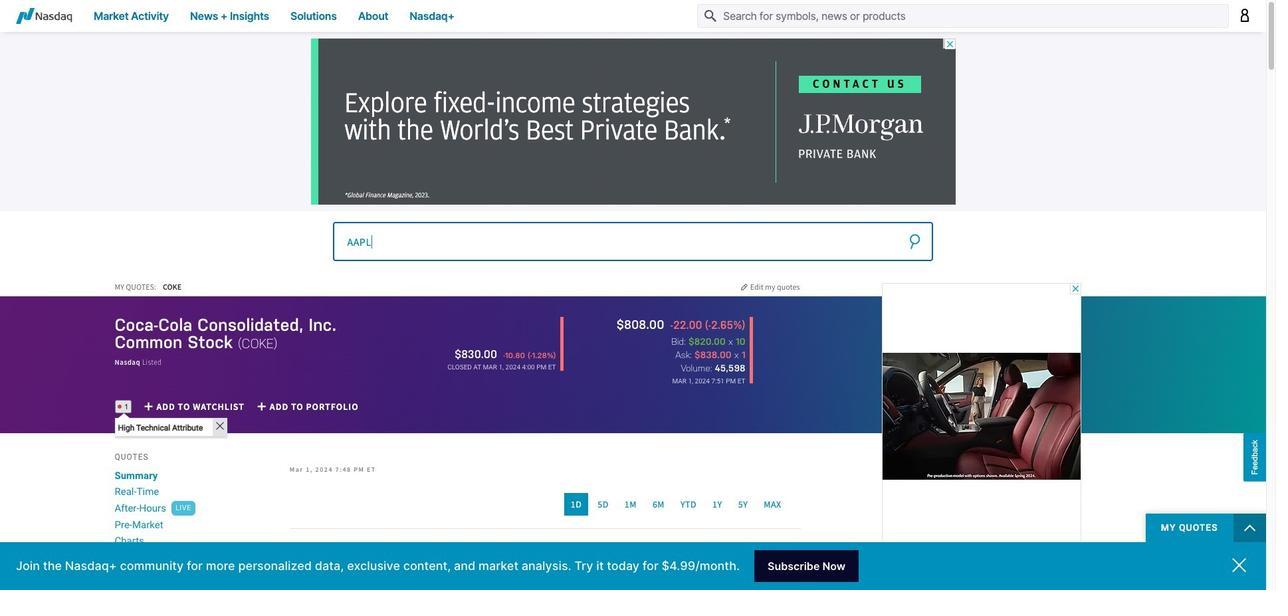 Task type: locate. For each thing, give the bounding box(es) containing it.
1 vertical spatial advertisement element
[[882, 283, 1081, 590]]

click to dismiss this message and remain on nasdaq.com image
[[1232, 558, 1246, 573]]

0 vertical spatial advertisement element
[[311, 39, 955, 205]]

None search field
[[333, 221, 934, 261]]

primary navigation navigation
[[0, 0, 1266, 32]]

Search Button - Click to open the Search Overlay Modal Box text field
[[697, 4, 1229, 28]]

advertisement element
[[311, 39, 955, 205], [882, 283, 1081, 590]]

homepage logo url - navigate back to the homepage image
[[16, 8, 72, 24]]



Task type: describe. For each thing, give the bounding box(es) containing it.
data as of element
[[672, 378, 745, 385]]

Find a Symbol text field
[[333, 222, 934, 261]]

account login - click to log into your account image
[[1240, 8, 1250, 22]]



Task type: vqa. For each thing, say whether or not it's contained in the screenshot.
search box
yes



